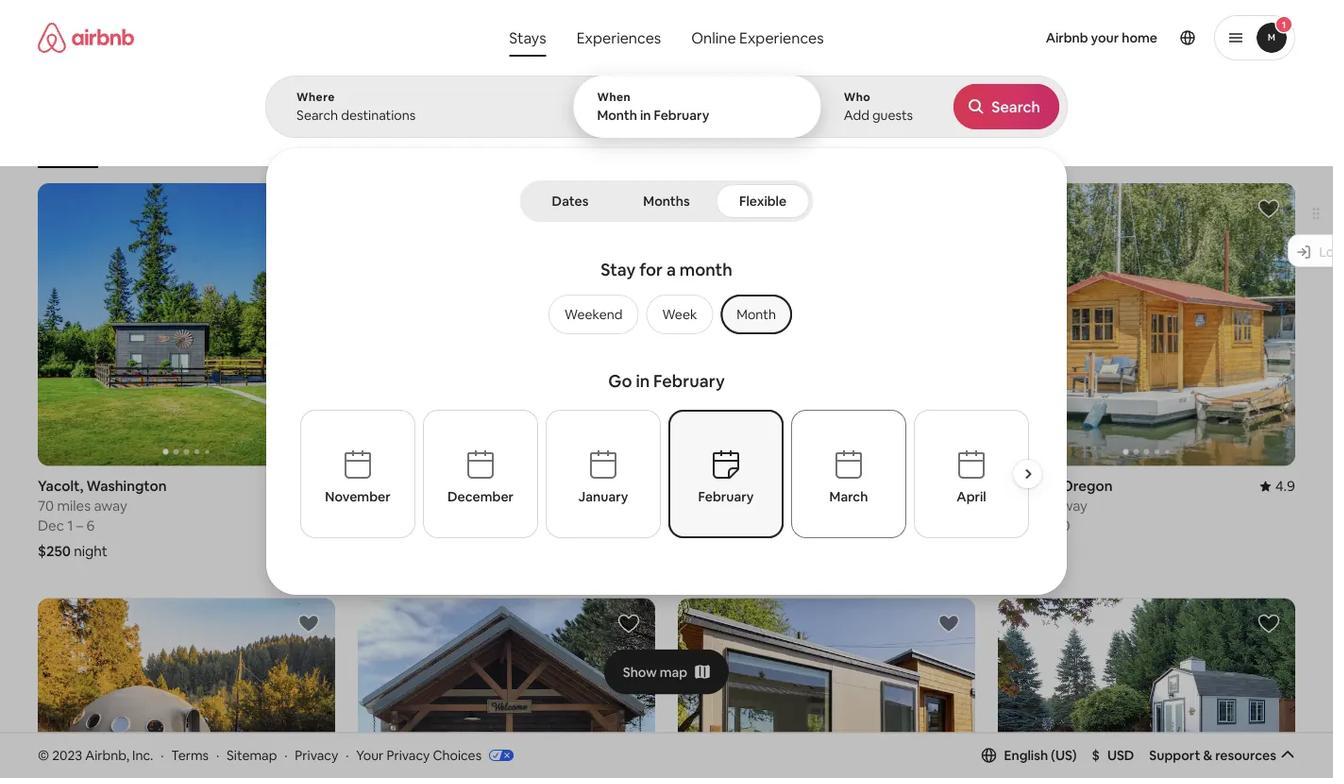 Task type: describe. For each thing, give the bounding box(es) containing it.
50
[[998, 496, 1014, 515]]

98
[[358, 496, 374, 515]]

yacolt,
[[38, 477, 83, 495]]

amazing
[[722, 140, 770, 154]]

20
[[1054, 516, 1070, 535]]

online experiences
[[691, 28, 824, 47]]

4.95 out of 5 average rating image
[[612, 477, 655, 495]]

– for 6
[[76, 516, 83, 535]]

miles for 1
[[57, 496, 91, 515]]

weekend
[[565, 306, 623, 323]]

go in february group
[[300, 363, 1051, 570]]

airbnb your home
[[1046, 29, 1158, 46]]

7
[[408, 516, 416, 535]]

add to wishlist: bend, oregon image
[[618, 197, 640, 220]]

miles for 15
[[1018, 496, 1051, 515]]

away for nov 11 – 16
[[734, 496, 768, 515]]

11
[[707, 516, 719, 535]]

oregon for rhododendron, oregon
[[785, 477, 836, 495]]

your privacy choices
[[356, 747, 482, 764]]

1 privacy from the left
[[295, 747, 338, 764]]

who add guests
[[844, 90, 913, 124]]

treehouses
[[833, 140, 894, 154]]

in inside group
[[636, 370, 650, 392]]

© 2023 airbnb, inc. ·
[[38, 747, 164, 764]]

beach
[[400, 140, 433, 154]]

stays tab panel
[[265, 76, 1068, 595]]

4 · from the left
[[346, 747, 349, 764]]

add to wishlist: eugene, oregon image
[[297, 612, 320, 635]]

a
[[667, 259, 676, 281]]

1 button
[[1214, 15, 1296, 60]]

experiences inside button
[[577, 28, 661, 47]]

add to wishlist: portland, oregon image
[[938, 612, 960, 635]]

who
[[844, 90, 871, 104]]

terms · sitemap · privacy ·
[[171, 747, 349, 764]]

1 inside dropdown button
[[1282, 18, 1286, 31]]

flexible button
[[716, 184, 810, 218]]

support & resources
[[1150, 747, 1277, 764]]

for
[[639, 259, 663, 281]]

add
[[844, 107, 870, 124]]

your privacy choices link
[[356, 747, 514, 765]]

terms link
[[171, 747, 209, 764]]

none search field containing stay for a month
[[265, 0, 1068, 595]]

miles for 11
[[697, 496, 731, 515]]

month inside the when month in february
[[597, 107, 637, 124]]

homes
[[977, 140, 1013, 154]]

nov for 98
[[358, 516, 384, 535]]

flexible
[[739, 193, 787, 210]]

online experiences link
[[676, 19, 839, 57]]

inc.
[[132, 747, 153, 764]]

march
[[829, 488, 868, 505]]

4.95
[[627, 477, 655, 495]]

omg!
[[651, 140, 681, 154]]

off-
[[212, 140, 233, 154]]

historical homes
[[924, 140, 1013, 154]]

away for dec 1 – 6
[[94, 496, 127, 515]]

3 · from the left
[[284, 747, 288, 764]]

stay
[[601, 259, 636, 281]]

map
[[660, 663, 688, 680]]

show map
[[623, 663, 688, 680]]

portland, oregon 50 miles away nov 15 – 20 night
[[998, 477, 1113, 560]]

online
[[691, 28, 736, 47]]

skiing
[[317, 140, 349, 154]]

2 · from the left
[[216, 747, 219, 764]]

4.9 out of 5 average rating image
[[1260, 477, 1296, 495]]

support & resources button
[[1150, 747, 1296, 764]]

4.94 out of 5 average rating image
[[932, 477, 975, 495]]

experiences inside 'link'
[[739, 28, 824, 47]]

1 · from the left
[[161, 747, 164, 764]]

february inside the when month in february
[[654, 107, 709, 124]]

– for 16
[[722, 516, 729, 535]]

4.94
[[947, 477, 975, 495]]

2
[[387, 516, 395, 535]]

january
[[578, 488, 628, 505]]

historical
[[924, 140, 975, 154]]

stay for a month group
[[360, 251, 974, 363]]

december button
[[423, 410, 538, 538]]

night inside portland, oregon 50 miles away nov 15 – 20 night
[[1032, 542, 1065, 560]]

go in february
[[608, 370, 725, 392]]

where
[[297, 90, 335, 104]]

stays button
[[494, 19, 562, 57]]

oregon inside portland, oregon 50 miles away nov 15 – 20 night
[[1062, 477, 1113, 495]]

56
[[678, 496, 694, 515]]

grid
[[255, 140, 277, 154]]

15
[[1027, 516, 1041, 535]]

months
[[643, 193, 690, 210]]

your
[[356, 747, 384, 764]]

tab list inside stays tab panel
[[524, 180, 810, 222]]

add to wishlist: vancouver, washington image
[[1258, 612, 1280, 635]]



Task type: locate. For each thing, give the bounding box(es) containing it.
amazing views
[[722, 140, 802, 154]]

3 nov from the left
[[998, 516, 1024, 535]]

away inside bend, oregon 98 miles away nov 2 – 7
[[414, 496, 448, 515]]

0 vertical spatial 1
[[1282, 18, 1286, 31]]

$
[[1092, 747, 1100, 764]]

oregon up 7
[[399, 477, 450, 495]]

· right terms link
[[216, 747, 219, 764]]

4 miles from the left
[[1018, 496, 1051, 515]]

cabins
[[564, 140, 601, 154]]

february up omg!
[[654, 107, 709, 124]]

– right 11
[[722, 516, 729, 535]]

the-
[[233, 140, 255, 154]]

in
[[640, 107, 651, 124], [636, 370, 650, 392]]

2023
[[52, 747, 82, 764]]

oregon up the 20
[[1062, 477, 1113, 495]]

0 horizontal spatial oregon
[[399, 477, 450, 495]]

$250
[[38, 542, 71, 560]]

1 vertical spatial 1
[[67, 516, 73, 535]]

english (us) button
[[982, 747, 1077, 764]]

3 miles from the left
[[697, 496, 731, 515]]

nov down 50
[[998, 516, 1024, 535]]

miles up 2
[[377, 496, 411, 515]]

english (us)
[[1004, 747, 1077, 764]]

nov left 2
[[358, 516, 384, 535]]

privacy right your
[[387, 747, 430, 764]]

1 night from the left
[[74, 542, 107, 560]]

3 – from the left
[[722, 516, 729, 535]]

privacy left your
[[295, 747, 338, 764]]

choices
[[433, 747, 482, 764]]

miles down yacolt,
[[57, 496, 91, 515]]

portland,
[[998, 477, 1059, 495]]

stay for a month
[[601, 259, 733, 281]]

february
[[654, 107, 709, 124], [654, 370, 725, 392], [698, 488, 753, 505]]

february inside button
[[698, 488, 753, 505]]

airbnb,
[[85, 747, 129, 764]]

views
[[772, 140, 802, 154]]

2 miles from the left
[[377, 496, 411, 515]]

tab list
[[524, 180, 810, 222]]

None search field
[[265, 0, 1068, 595]]

away inside rhododendron, oregon 56 miles away nov 11 – 16
[[734, 496, 768, 515]]

1 vertical spatial in
[[636, 370, 650, 392]]

0 horizontal spatial 1
[[67, 516, 73, 535]]

away for nov 2 – 7
[[414, 496, 448, 515]]

away inside portland, oregon 50 miles away nov 15 – 20 night
[[1054, 496, 1088, 515]]

home
[[1122, 29, 1158, 46]]

usd
[[1108, 747, 1134, 764]]

privacy
[[295, 747, 338, 764], [387, 747, 430, 764]]

3 oregon from the left
[[1062, 477, 1113, 495]]

months button
[[621, 184, 712, 218]]

2 nov from the left
[[678, 516, 704, 535]]

group containing weekend
[[541, 295, 792, 334]]

oregon inside rhododendron, oregon 56 miles away nov 11 – 16
[[785, 477, 836, 495]]

bend,
[[358, 477, 396, 495]]

terms
[[171, 747, 209, 764]]

nov inside rhododendron, oregon 56 miles away nov 11 – 16
[[678, 516, 704, 535]]

1 inside yacolt, washington 70 miles away dec 1 – 6 $250 night
[[67, 516, 73, 535]]

0 horizontal spatial night
[[74, 542, 107, 560]]

4 – from the left
[[1044, 516, 1051, 535]]

0 vertical spatial february
[[654, 107, 709, 124]]

english
[[1004, 747, 1048, 764]]

nov inside portland, oregon 50 miles away nov 15 – 20 night
[[998, 516, 1024, 535]]

november
[[325, 488, 390, 505]]

away up the 20
[[1054, 496, 1088, 515]]

away down the washington
[[94, 496, 127, 515]]

1 horizontal spatial privacy
[[387, 747, 430, 764]]

2 privacy from the left
[[387, 747, 430, 764]]

· right inc.
[[161, 747, 164, 764]]

night down 6
[[74, 542, 107, 560]]

go
[[608, 370, 632, 392]]

profile element
[[856, 0, 1296, 76]]

(us)
[[1051, 747, 1077, 764]]

experiences right online
[[739, 28, 824, 47]]

· left your
[[346, 747, 349, 764]]

1 horizontal spatial 1
[[1282, 18, 1286, 31]]

november button
[[300, 410, 415, 538]]

rhododendron,
[[678, 477, 782, 495]]

privacy link
[[295, 747, 338, 764]]

– inside rhododendron, oregon 56 miles away nov 11 – 16
[[722, 516, 729, 535]]

experiences button
[[562, 19, 676, 57]]

sitemap link
[[227, 747, 277, 764]]

night down the 20
[[1032, 542, 1065, 560]]

2 horizontal spatial oregon
[[1062, 477, 1113, 495]]

week
[[662, 306, 697, 323]]

add to wishlist: chinook, washington image
[[618, 612, 640, 635]]

$ usd
[[1092, 747, 1134, 764]]

1 away from the left
[[94, 496, 127, 515]]

– right 15
[[1044, 516, 1051, 535]]

dec
[[38, 516, 64, 535]]

mansions
[[475, 140, 524, 154]]

april
[[956, 488, 986, 505]]

– for 20
[[1044, 516, 1051, 535]]

group containing off-the-grid
[[38, 94, 1013, 168]]

february up 11
[[698, 488, 753, 505]]

dates button
[[524, 184, 617, 218]]

70
[[38, 496, 54, 515]]

– left 7
[[398, 516, 405, 535]]

– inside yacolt, washington 70 miles away dec 1 – 6 $250 night
[[76, 516, 83, 535]]

in right "go"
[[636, 370, 650, 392]]

resources
[[1215, 747, 1277, 764]]

away
[[94, 496, 127, 515], [414, 496, 448, 515], [734, 496, 768, 515], [1054, 496, 1088, 515]]

– for 7
[[398, 516, 405, 535]]

washington
[[86, 477, 167, 495]]

nov inside bend, oregon 98 miles away nov 2 – 7
[[358, 516, 384, 535]]

experiences
[[577, 28, 661, 47], [739, 28, 824, 47]]

1 – from the left
[[76, 516, 83, 535]]

away up 7
[[414, 496, 448, 515]]

0 vertical spatial month
[[597, 107, 637, 124]]

·
[[161, 747, 164, 764], [216, 747, 219, 764], [284, 747, 288, 764], [346, 747, 349, 764]]

2 experiences from the left
[[739, 28, 824, 47]]

off-the-grid
[[212, 140, 277, 154]]

2 horizontal spatial nov
[[998, 516, 1024, 535]]

rhododendron, oregon 56 miles away nov 11 – 16
[[678, 477, 836, 535]]

nov down 56
[[678, 516, 704, 535]]

oregon
[[399, 477, 450, 495], [785, 477, 836, 495], [1062, 477, 1113, 495]]

miles
[[57, 496, 91, 515], [377, 496, 411, 515], [697, 496, 731, 515], [1018, 496, 1051, 515]]

miles inside portland, oregon 50 miles away nov 15 – 20 night
[[1018, 496, 1051, 515]]

away up 16
[[734, 496, 768, 515]]

bend, oregon 98 miles away nov 2 – 7
[[358, 477, 450, 535]]

miles for 2
[[377, 496, 411, 515]]

december
[[447, 488, 513, 505]]

show
[[623, 663, 657, 680]]

march button
[[791, 410, 906, 538]]

airbnb your home link
[[1035, 18, 1169, 58]]

month right week
[[737, 306, 776, 323]]

16
[[732, 516, 746, 535]]

tab list containing dates
[[524, 180, 810, 222]]

miles up 11
[[697, 496, 731, 515]]

1 horizontal spatial month
[[737, 306, 776, 323]]

april button
[[914, 410, 1029, 538]]

stays
[[509, 28, 546, 47]]

©
[[38, 747, 49, 764]]

0 horizontal spatial nov
[[358, 516, 384, 535]]

1 vertical spatial february
[[654, 370, 725, 392]]

group
[[38, 94, 1013, 168], [38, 183, 335, 466], [358, 183, 655, 466], [678, 183, 975, 466], [998, 183, 1296, 466], [541, 295, 792, 334], [38, 598, 335, 778], [358, 598, 655, 778], [678, 598, 975, 778], [998, 598, 1296, 778]]

– inside bend, oregon 98 miles away nov 2 – 7
[[398, 516, 405, 535]]

yacolt, washington 70 miles away dec 1 – 6 $250 night
[[38, 477, 167, 560]]

6
[[86, 516, 95, 535]]

miles inside bend, oregon 98 miles away nov 2 – 7
[[377, 496, 411, 515]]

show map button
[[604, 649, 729, 695]]

your
[[1091, 29, 1119, 46]]

nov for 50
[[998, 516, 1024, 535]]

0 horizontal spatial privacy
[[295, 747, 338, 764]]

night inside yacolt, washington 70 miles away dec 1 – 6 $250 night
[[74, 542, 107, 560]]

miles inside rhododendron, oregon 56 miles away nov 11 – 16
[[697, 496, 731, 515]]

february button
[[668, 410, 783, 538]]

1 oregon from the left
[[399, 477, 450, 495]]

– inside portland, oregon 50 miles away nov 15 – 20 night
[[1044, 516, 1051, 535]]

oregon right 'rhododendron,'
[[785, 477, 836, 495]]

1 miles from the left
[[57, 496, 91, 515]]

1 horizontal spatial night
[[1032, 542, 1065, 560]]

2 – from the left
[[398, 516, 405, 535]]

1 vertical spatial month
[[737, 306, 776, 323]]

support
[[1150, 747, 1201, 764]]

0 horizontal spatial month
[[597, 107, 637, 124]]

in inside the when month in february
[[640, 107, 651, 124]]

when month in february
[[597, 90, 709, 124]]

2 away from the left
[[414, 496, 448, 515]]

1 horizontal spatial oregon
[[785, 477, 836, 495]]

dates
[[552, 193, 589, 210]]

4.9
[[1275, 477, 1296, 495]]

1 nov from the left
[[358, 516, 384, 535]]

Where field
[[297, 107, 543, 124]]

when
[[597, 90, 631, 104]]

group inside stay for a month group
[[541, 295, 792, 334]]

month down when
[[597, 107, 637, 124]]

3 away from the left
[[734, 496, 768, 515]]

month
[[597, 107, 637, 124], [737, 306, 776, 323]]

sitemap
[[227, 747, 277, 764]]

month
[[680, 259, 733, 281]]

0 vertical spatial in
[[640, 107, 651, 124]]

1 experiences from the left
[[577, 28, 661, 47]]

experiences up when
[[577, 28, 661, 47]]

guests
[[872, 107, 913, 124]]

nov for 56
[[678, 516, 704, 535]]

– left 6
[[76, 516, 83, 535]]

january button
[[545, 410, 661, 538]]

1 horizontal spatial nov
[[678, 516, 704, 535]]

2 oregon from the left
[[785, 477, 836, 495]]

2 night from the left
[[1032, 542, 1065, 560]]

in up omg!
[[640, 107, 651, 124]]

what can we help you find? tab list
[[494, 19, 676, 57]]

· left privacy link
[[284, 747, 288, 764]]

airbnb
[[1046, 29, 1088, 46]]

miles up 15
[[1018, 496, 1051, 515]]

1 horizontal spatial experiences
[[739, 28, 824, 47]]

4 away from the left
[[1054, 496, 1088, 515]]

add to wishlist: portland, oregon image
[[1258, 197, 1280, 220]]

oregon inside bend, oregon 98 miles away nov 2 – 7
[[399, 477, 450, 495]]

oregon for bend, oregon
[[399, 477, 450, 495]]

february down week
[[654, 370, 725, 392]]

month inside group
[[737, 306, 776, 323]]

privacy inside your privacy choices link
[[387, 747, 430, 764]]

away inside yacolt, washington 70 miles away dec 1 – 6 $250 night
[[94, 496, 127, 515]]

0 horizontal spatial experiences
[[577, 28, 661, 47]]

miles inside yacolt, washington 70 miles away dec 1 – 6 $250 night
[[57, 496, 91, 515]]

2 vertical spatial february
[[698, 488, 753, 505]]



Task type: vqa. For each thing, say whether or not it's contained in the screenshot.
the Who
yes



